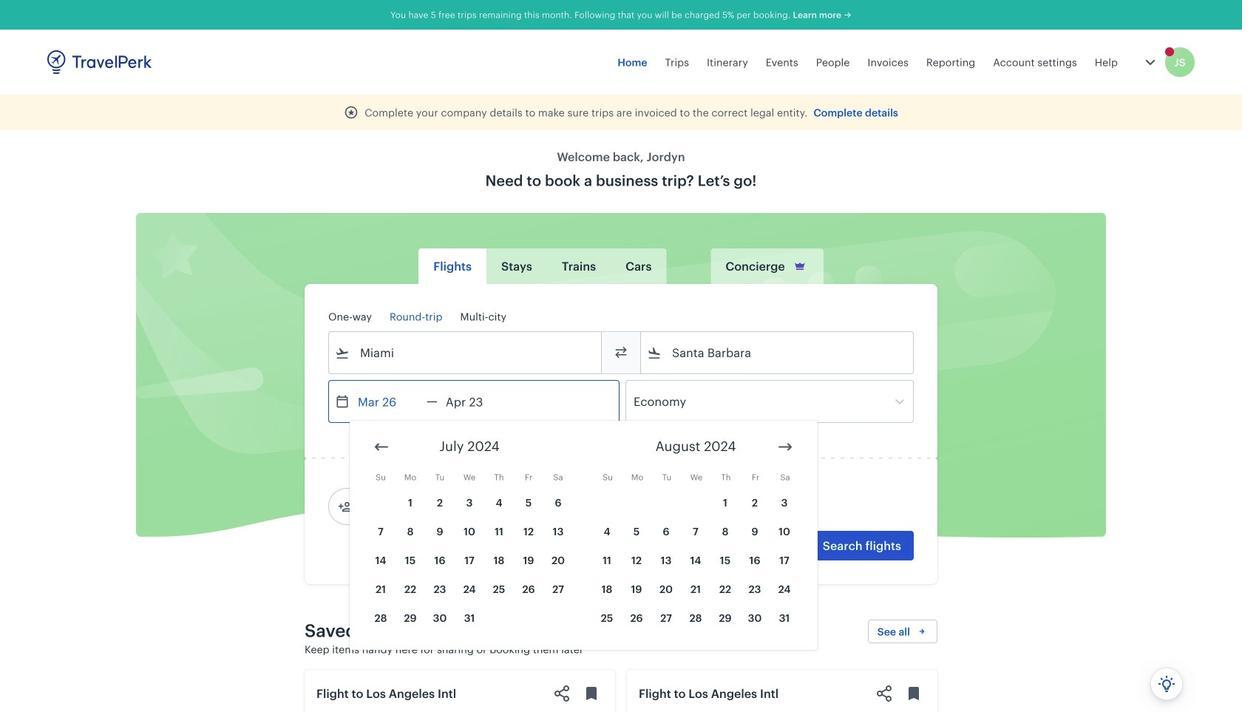 Task type: locate. For each thing, give the bounding box(es) containing it.
Add first traveler search field
[[353, 495, 507, 519]]

move backward to switch to the previous month. image
[[373, 438, 391, 456]]



Task type: describe. For each thing, give the bounding box(es) containing it.
calendar application
[[350, 421, 1243, 650]]

Depart text field
[[350, 381, 427, 422]]

move forward to switch to the next month. image
[[777, 438, 795, 456]]

To search field
[[662, 341, 894, 365]]

From search field
[[350, 341, 582, 365]]

Return text field
[[438, 381, 515, 422]]



